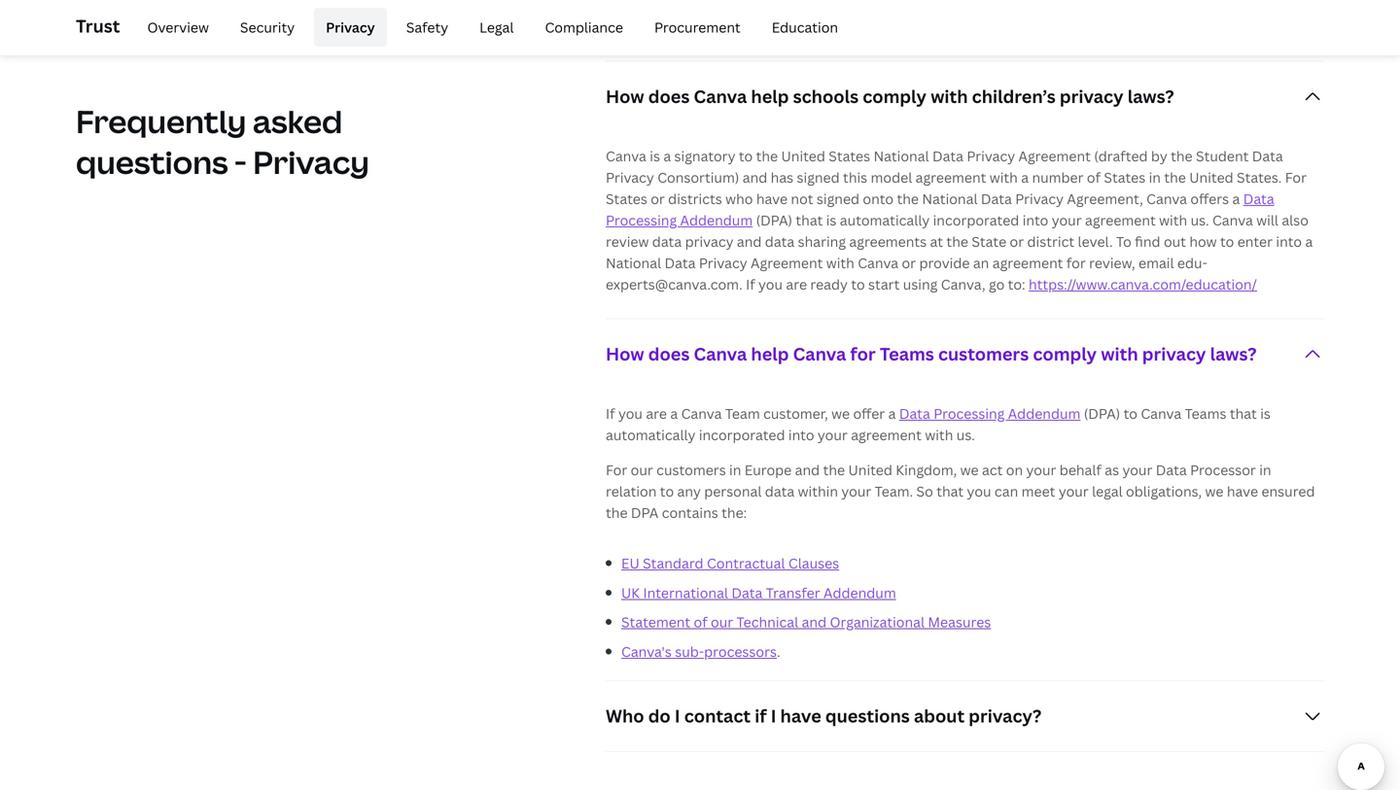 Task type: locate. For each thing, give the bounding box(es) containing it.
0 vertical spatial us.
[[1191, 211, 1210, 229]]

level.
[[1078, 232, 1113, 251]]

legal
[[480, 18, 514, 36]]

1 vertical spatial agreement
[[751, 254, 823, 272]]

to
[[739, 147, 753, 165], [1221, 232, 1235, 251], [851, 275, 865, 294], [1124, 405, 1138, 423], [660, 482, 674, 501]]

and up who
[[743, 168, 768, 187]]

united up team.
[[849, 461, 893, 479]]

obligations,
[[1127, 482, 1202, 501]]

1 horizontal spatial comply
[[1033, 342, 1097, 366]]

privacy down districts
[[685, 232, 734, 251]]

are
[[786, 275, 807, 294], [646, 405, 667, 423]]

for up offer
[[851, 342, 876, 366]]

0 vertical spatial you
[[759, 275, 783, 294]]

2 vertical spatial privacy
[[1143, 342, 1207, 366]]

1 horizontal spatial customers
[[939, 342, 1029, 366]]

as
[[1105, 461, 1120, 479]]

questions inside dropdown button
[[826, 705, 910, 729]]

processing inside data processing addendum
[[606, 211, 677, 229]]

1 vertical spatial states
[[1105, 168, 1146, 187]]

how for how does canva help schools comply with children's privacy laws?
[[606, 85, 645, 108]]

1 horizontal spatial (dpa)
[[1084, 405, 1121, 423]]

1 horizontal spatial us.
[[1191, 211, 1210, 229]]

(drafted
[[1095, 147, 1148, 165]]

0 vertical spatial agreement
[[1019, 147, 1091, 165]]

does inside dropdown button
[[649, 342, 690, 366]]

0 horizontal spatial agreement
[[751, 254, 823, 272]]

1 horizontal spatial in
[[1149, 168, 1161, 187]]

in inside "canva is a signatory to the united states national data privacy agreement (drafted by the student data privacy consortium) and has signed this model agreement with a number of states in the united states. for states or districts who have not signed onto the national data privacy agreement, canva offers a"
[[1149, 168, 1161, 187]]

overview link
[[136, 8, 221, 47]]

(dpa) for that
[[756, 211, 793, 229]]

united
[[782, 147, 826, 165], [1190, 168, 1234, 187], [849, 461, 893, 479]]

0 vertical spatial privacy
[[1060, 85, 1124, 108]]

1 vertical spatial united
[[1190, 168, 1234, 187]]

your down if you are a canva team customer, we offer a data processing addendum
[[818, 426, 848, 444]]

agreement up to:
[[993, 254, 1064, 272]]

(dpa) for to
[[1084, 405, 1121, 423]]

you up relation
[[619, 405, 643, 423]]

canva's sub-processors .
[[622, 643, 781, 662]]

incorporated inside (dpa) that is automatically incorporated into your agreement with us. canva will also review data privacy and data sharing agreements at the state or district level. to find out how to enter into a national data privacy agreement with canva or provide an agreement for review, email edu- experts@canva.com. if you are ready to start using canva, go to:
[[934, 211, 1020, 229]]

compliance
[[545, 18, 624, 36]]

0 horizontal spatial for
[[851, 342, 876, 366]]

https://www.canva.com/education/ link
[[1029, 275, 1258, 294]]

are up relation
[[646, 405, 667, 423]]

provide
[[920, 254, 970, 272]]

1 i from the left
[[675, 705, 681, 729]]

0 vertical spatial teams
[[880, 342, 935, 366]]

have inside "canva is a signatory to the united states national data privacy agreement (drafted by the student data privacy consortium) and has signed this model agreement with a number of states in the united states. for states or districts who have not signed onto the national data privacy agreement, canva offers a"
[[757, 190, 788, 208]]

canva up start
[[858, 254, 899, 272]]

privacy up '(drafted' at the right top of the page
[[1060, 85, 1124, 108]]

1 how from the top
[[606, 85, 645, 108]]

i right if
[[771, 705, 777, 729]]

data up states. on the top
[[1253, 147, 1284, 165]]

1 horizontal spatial agreement
[[1019, 147, 1091, 165]]

our up processors
[[711, 613, 734, 632]]

2 vertical spatial that
[[937, 482, 964, 501]]

1 vertical spatial have
[[1228, 482, 1259, 501]]

that inside (dpa) to canva teams that is automatically incorporated into your agreement with us.
[[1230, 405, 1258, 423]]

data inside the for our customers in europe and the united kingdom, we act on your behalf as your data processor in relation to any personal data within your team. so that you can meet your legal obligations, we have ensured the dpa contains the:
[[1156, 461, 1187, 479]]

are left ready
[[786, 275, 807, 294]]

automatically
[[840, 211, 930, 229], [606, 426, 696, 444]]

your
[[1052, 211, 1082, 229], [818, 426, 848, 444], [1027, 461, 1057, 479], [1123, 461, 1153, 479], [842, 482, 872, 501], [1059, 482, 1089, 501]]

a inside (dpa) that is automatically incorporated into your agreement with us. canva will also review data privacy and data sharing agreements at the state or district level. to find out how to enter into a national data privacy agreement with canva or provide an agreement for review, email edu- experts@canva.com. if you are ready to start using canva, go to:
[[1306, 232, 1314, 251]]

2 help from the top
[[751, 342, 789, 366]]

for our customers in europe and the united kingdom, we act on your behalf as your data processor in relation to any personal data within your team. so that you can meet your legal obligations, we have ensured the dpa contains the:
[[606, 461, 1316, 522]]

canva up obligations,
[[1141, 405, 1182, 423]]

contact
[[685, 705, 751, 729]]

2 vertical spatial addendum
[[824, 584, 897, 602]]

privacy inside (dpa) that is automatically incorporated into your agreement with us. canva will also review data privacy and data sharing agreements at the state or district level. to find out how to enter into a national data privacy agreement with canva or provide an agreement for review, email edu- experts@canva.com. if you are ready to start using canva, go to:
[[699, 254, 748, 272]]

you down act
[[967, 482, 992, 501]]

2 vertical spatial national
[[606, 254, 662, 272]]

about
[[914, 705, 965, 729]]

by
[[1152, 147, 1168, 165]]

data processing addendum link up act
[[900, 405, 1081, 423]]

legal link
[[468, 8, 526, 47]]

canva up signatory
[[694, 85, 747, 108]]

processing
[[606, 211, 677, 229], [934, 405, 1005, 423]]

questions
[[76, 141, 228, 183], [826, 705, 910, 729]]

for up relation
[[606, 461, 628, 479]]

1 vertical spatial that
[[1230, 405, 1258, 423]]

1 horizontal spatial questions
[[826, 705, 910, 729]]

0 horizontal spatial us.
[[957, 426, 975, 444]]

customers down go
[[939, 342, 1029, 366]]

your left team.
[[842, 482, 872, 501]]

canva
[[694, 85, 747, 108], [606, 147, 647, 165], [1147, 190, 1188, 208], [1213, 211, 1254, 229], [858, 254, 899, 272], [694, 342, 747, 366], [793, 342, 847, 366], [682, 405, 722, 423], [1141, 405, 1182, 423]]

0 horizontal spatial addendum
[[681, 211, 753, 229]]

help inside dropdown button
[[751, 342, 789, 366]]

eu standard contractual clauses link
[[622, 554, 840, 573]]

data down states. on the top
[[1244, 190, 1275, 208]]

automatically up relation
[[606, 426, 696, 444]]

2 vertical spatial have
[[781, 705, 822, 729]]

addendum up organizational
[[824, 584, 897, 602]]

0 vertical spatial help
[[751, 85, 789, 108]]

of up canva's sub-processors .
[[694, 613, 708, 632]]

legal
[[1093, 482, 1123, 501]]

data down contractual
[[732, 584, 763, 602]]

does down the experts@canva.com.
[[649, 342, 690, 366]]

with
[[931, 85, 968, 108], [990, 168, 1018, 187], [1160, 211, 1188, 229], [827, 254, 855, 272], [1102, 342, 1139, 366], [925, 426, 954, 444]]

1 horizontal spatial is
[[827, 211, 837, 229]]

data right review
[[653, 232, 682, 251]]

data inside (dpa) that is automatically incorporated into your agreement with us. canva will also review data privacy and data sharing agreements at the state or district level. to find out how to enter into a national data privacy agreement with canva or provide an agreement for review, email edu- experts@canva.com. if you are ready to start using canva, go to:
[[665, 254, 696, 272]]

privacy inside privacy link
[[326, 18, 375, 36]]

processing down the how does canva help canva for teams customers comply with privacy laws? dropdown button
[[934, 405, 1005, 423]]

email
[[1139, 254, 1175, 272]]

1 vertical spatial addendum
[[1009, 405, 1081, 423]]

privacy down https://www.canva.com/education/
[[1143, 342, 1207, 366]]

(dpa) inside (dpa) to canva teams that is automatically incorporated into your agreement with us.
[[1084, 405, 1121, 423]]

comply inside dropdown button
[[1033, 342, 1097, 366]]

1 horizontal spatial our
[[711, 613, 734, 632]]

1 horizontal spatial you
[[759, 275, 783, 294]]

we
[[832, 405, 850, 423], [961, 461, 979, 479], [1206, 482, 1224, 501]]

privacy inside (dpa) that is automatically incorporated into your agreement with us. canva will also review data privacy and data sharing agreements at the state or district level. to find out how to enter into a national data privacy agreement with canva or provide an agreement for review, email edu- experts@canva.com. if you are ready to start using canva, go to:
[[685, 232, 734, 251]]

united up has
[[782, 147, 826, 165]]

0 horizontal spatial is
[[650, 147, 660, 165]]

1 horizontal spatial we
[[961, 461, 979, 479]]

help
[[751, 85, 789, 108], [751, 342, 789, 366]]

into
[[1023, 211, 1049, 229], [1277, 232, 1303, 251], [789, 426, 815, 444]]

act
[[982, 461, 1003, 479]]

1 vertical spatial how
[[606, 342, 645, 366]]

or inside "canva is a signatory to the united states national data privacy agreement (drafted by the student data privacy consortium) and has signed this model agreement with a number of states in the united states. for states or districts who have not signed onto the national data privacy agreement, canva offers a"
[[651, 190, 665, 208]]

is up ensured
[[1261, 405, 1271, 423]]

sub-
[[675, 643, 704, 662]]

into up district
[[1023, 211, 1049, 229]]

a
[[664, 147, 671, 165], [1022, 168, 1029, 187], [1233, 190, 1241, 208], [1306, 232, 1314, 251], [671, 405, 678, 423], [889, 405, 896, 423]]

2 vertical spatial into
[[789, 426, 815, 444]]

questions inside frequently asked questions - privacy
[[76, 141, 228, 183]]

canva is a signatory to the united states national data privacy agreement (drafted by the student data privacy consortium) and has signed this model agreement with a number of states in the united states. for states or districts who have not signed onto the national data privacy agreement, canva offers a
[[606, 147, 1307, 208]]

(dpa) inside (dpa) that is automatically incorporated into your agreement with us. canva will also review data privacy and data sharing agreements at the state or district level. to find out how to enter into a national data privacy agreement with canva or provide an agreement for review, email edu- experts@canva.com. if you are ready to start using canva, go to:
[[756, 211, 793, 229]]

1 horizontal spatial for
[[1286, 168, 1307, 187]]

statement of our technical and organizational measures
[[622, 613, 992, 632]]

how does canva help canva for teams customers comply with privacy laws? button
[[606, 319, 1325, 389]]

transfer
[[766, 584, 821, 602]]

organizational
[[830, 613, 925, 632]]

to right signatory
[[739, 147, 753, 165]]

contractual
[[707, 554, 785, 573]]

menu bar containing overview
[[128, 8, 850, 47]]

agreements
[[850, 232, 927, 251]]

0 horizontal spatial laws?
[[1128, 85, 1175, 108]]

help for canva
[[751, 342, 789, 366]]

how
[[606, 85, 645, 108], [606, 342, 645, 366]]

1 vertical spatial us.
[[957, 426, 975, 444]]

1 vertical spatial our
[[711, 613, 734, 632]]

agreement down offer
[[851, 426, 922, 444]]

and
[[743, 168, 768, 187], [737, 232, 762, 251], [795, 461, 820, 479], [802, 613, 827, 632]]

trust
[[76, 14, 120, 38]]

or left districts
[[651, 190, 665, 208]]

in down the by
[[1149, 168, 1161, 187]]

1 horizontal spatial privacy
[[1060, 85, 1124, 108]]

1 vertical spatial comply
[[1033, 342, 1097, 366]]

2 vertical spatial or
[[902, 254, 916, 272]]

that down not
[[796, 211, 823, 229]]

data down europe at the right of the page
[[765, 482, 795, 501]]

uk international data transfer addendum
[[622, 584, 897, 602]]

privacy inside dropdown button
[[1143, 342, 1207, 366]]

are inside (dpa) that is automatically incorporated into your agreement with us. canva will also review data privacy and data sharing agreements at the state or district level. to find out how to enter into a national data privacy agreement with canva or provide an agreement for review, email edu- experts@canva.com. if you are ready to start using canva, go to:
[[786, 275, 807, 294]]

1 horizontal spatial processing
[[934, 405, 1005, 423]]

we down processor
[[1206, 482, 1224, 501]]

onto
[[863, 190, 894, 208]]

1 vertical spatial for
[[851, 342, 876, 366]]

0 vertical spatial have
[[757, 190, 788, 208]]

privacy inside dropdown button
[[1060, 85, 1124, 108]]

1 horizontal spatial that
[[937, 482, 964, 501]]

for inside the for our customers in europe and the united kingdom, we act on your behalf as your data processor in relation to any personal data within your team. so that you can meet your legal obligations, we have ensured the dpa contains the:
[[606, 461, 628, 479]]

that inside (dpa) that is automatically incorporated into your agreement with us. canva will also review data privacy and data sharing agreements at the state or district level. to find out how to enter into a national data privacy agreement with canva or provide an agreement for review, email edu- experts@canva.com. if you are ready to start using canva, go to:
[[796, 211, 823, 229]]

you left ready
[[759, 275, 783, 294]]

states up this on the right top
[[829, 147, 871, 165]]

0 horizontal spatial are
[[646, 405, 667, 423]]

data inside data processing addendum
[[1244, 190, 1275, 208]]

who do i contact if i have questions about privacy?
[[606, 705, 1042, 729]]

canva up team
[[694, 342, 747, 366]]

0 vertical spatial we
[[832, 405, 850, 423]]

menu bar
[[128, 8, 850, 47]]

2 i from the left
[[771, 705, 777, 729]]

0 horizontal spatial processing
[[606, 211, 677, 229]]

not
[[791, 190, 814, 208]]

0 vertical spatial data processing addendum link
[[606, 190, 1275, 229]]

privacy right -
[[253, 141, 369, 183]]

questions left -
[[76, 141, 228, 183]]

0 vertical spatial for
[[1286, 168, 1307, 187]]

or
[[651, 190, 665, 208], [1010, 232, 1024, 251], [902, 254, 916, 272]]

with left number
[[990, 168, 1018, 187]]

incorporated
[[934, 211, 1020, 229], [699, 426, 786, 444]]

0 horizontal spatial customers
[[657, 461, 726, 479]]

2 horizontal spatial into
[[1277, 232, 1303, 251]]

us. up how
[[1191, 211, 1210, 229]]

to left any
[[660, 482, 674, 501]]

1 horizontal spatial automatically
[[840, 211, 930, 229]]

(dpa) up as
[[1084, 405, 1121, 423]]

how does canva help canva for teams customers comply with privacy laws?
[[606, 342, 1257, 366]]

1 does from the top
[[649, 85, 690, 108]]

0 vertical spatial are
[[786, 275, 807, 294]]

national
[[874, 147, 930, 165], [923, 190, 978, 208], [606, 254, 662, 272]]

do
[[649, 705, 671, 729]]

1 horizontal spatial i
[[771, 705, 777, 729]]

1 help from the top
[[751, 85, 789, 108]]

agreement inside (dpa) to canva teams that is automatically incorporated into your agreement with us.
[[851, 426, 922, 444]]

0 vertical spatial of
[[1087, 168, 1101, 187]]

help for schools
[[751, 85, 789, 108]]

have
[[757, 190, 788, 208], [1228, 482, 1259, 501], [781, 705, 822, 729]]

that right 'so'
[[937, 482, 964, 501]]

canva inside the how does canva help schools comply with children's privacy laws? dropdown button
[[694, 85, 747, 108]]

1 vertical spatial of
[[694, 613, 708, 632]]

how inside the how does canva help canva for teams customers comply with privacy laws? dropdown button
[[606, 342, 645, 366]]

is
[[650, 147, 660, 165], [827, 211, 837, 229], [1261, 405, 1271, 423]]

1 vertical spatial privacy
[[685, 232, 734, 251]]

your up district
[[1052, 211, 1082, 229]]

2 vertical spatial united
[[849, 461, 893, 479]]

does up signatory
[[649, 85, 690, 108]]

help left schools
[[751, 85, 789, 108]]

data
[[933, 147, 964, 165], [1253, 147, 1284, 165], [981, 190, 1013, 208], [1244, 190, 1275, 208], [665, 254, 696, 272], [900, 405, 931, 423], [1156, 461, 1187, 479], [732, 584, 763, 602]]

how down compliance link
[[606, 85, 645, 108]]

incorporated down team
[[699, 426, 786, 444]]

0 horizontal spatial (dpa)
[[756, 211, 793, 229]]

dpa
[[631, 504, 659, 522]]

us. up kingdom,
[[957, 426, 975, 444]]

for right states. on the top
[[1286, 168, 1307, 187]]

1 horizontal spatial united
[[849, 461, 893, 479]]

help up customer,
[[751, 342, 789, 366]]

is up consortium)
[[650, 147, 660, 165]]

2 horizontal spatial you
[[967, 482, 992, 501]]

data up the experts@canva.com.
[[665, 254, 696, 272]]

meet
[[1022, 482, 1056, 501]]

1 vertical spatial is
[[827, 211, 837, 229]]

agreement down sharing
[[751, 254, 823, 272]]

states down '(drafted' at the right top of the page
[[1105, 168, 1146, 187]]

data up data processing addendum
[[933, 147, 964, 165]]

for inside "canva is a signatory to the united states national data privacy agreement (drafted by the student data privacy consortium) and has signed this model agreement with a number of states in the united states. for states or districts who have not signed onto the national data privacy agreement, canva offers a"
[[1286, 168, 1307, 187]]

(dpa) down not
[[756, 211, 793, 229]]

addendum down districts
[[681, 211, 753, 229]]

0 vertical spatial addendum
[[681, 211, 753, 229]]

model
[[871, 168, 913, 187]]

you
[[759, 275, 783, 294], [619, 405, 643, 423], [967, 482, 992, 501]]

have down processor
[[1228, 482, 1259, 501]]

within
[[798, 482, 839, 501]]

personal
[[704, 482, 762, 501]]

2 vertical spatial is
[[1261, 405, 1271, 423]]

with left children's
[[931, 85, 968, 108]]

1 vertical spatial automatically
[[606, 426, 696, 444]]

if up relation
[[606, 405, 615, 423]]

that
[[796, 211, 823, 229], [1230, 405, 1258, 423], [937, 482, 964, 501]]

consortium)
[[658, 168, 740, 187]]

district
[[1028, 232, 1075, 251]]

the down relation
[[606, 504, 628, 522]]

data left sharing
[[765, 232, 795, 251]]

international
[[643, 584, 729, 602]]

how inside the how does canva help schools comply with children's privacy laws? dropdown button
[[606, 85, 645, 108]]

incorporated inside (dpa) to canva teams that is automatically incorporated into your agreement with us.
[[699, 426, 786, 444]]

0 vertical spatial questions
[[76, 141, 228, 183]]

1 horizontal spatial addendum
[[824, 584, 897, 602]]

national down review
[[606, 254, 662, 272]]

0 vertical spatial that
[[796, 211, 823, 229]]

the inside (dpa) that is automatically incorporated into your agreement with us. canva will also review data privacy and data sharing agreements at the state or district level. to find out how to enter into a national data privacy agreement with canva or provide an agreement for review, email edu- experts@canva.com. if you are ready to start using canva, go to:
[[947, 232, 969, 251]]

in
[[1149, 168, 1161, 187], [730, 461, 742, 479], [1260, 461, 1272, 479]]

we left act
[[961, 461, 979, 479]]

0 vertical spatial our
[[631, 461, 653, 479]]

for inside (dpa) that is automatically incorporated into your agreement with us. canva will also review data privacy and data sharing agreements at the state or district level. to find out how to enter into a national data privacy agreement with canva or provide an agreement for review, email edu- experts@canva.com. if you are ready to start using canva, go to:
[[1067, 254, 1086, 272]]

1 vertical spatial into
[[1277, 232, 1303, 251]]

i right the do
[[675, 705, 681, 729]]

0 horizontal spatial into
[[789, 426, 815, 444]]

0 vertical spatial if
[[746, 275, 755, 294]]

2 horizontal spatial that
[[1230, 405, 1258, 423]]

student
[[1197, 147, 1249, 165]]

team
[[726, 405, 760, 423]]

automatically inside (dpa) to canva teams that is automatically incorporated into your agreement with us.
[[606, 426, 696, 444]]

offer
[[854, 405, 885, 423]]

0 horizontal spatial privacy
[[685, 232, 734, 251]]

i
[[675, 705, 681, 729], [771, 705, 777, 729]]

0 vertical spatial or
[[651, 190, 665, 208]]

is inside (dpa) to canva teams that is automatically incorporated into your agreement with us.
[[1261, 405, 1271, 423]]

1 vertical spatial help
[[751, 342, 789, 366]]

with inside "canva is a signatory to the united states national data privacy agreement (drafted by the student data privacy consortium) and has signed this model agreement with a number of states in the united states. for states or districts who have not signed onto the national data privacy agreement, canva offers a"
[[990, 168, 1018, 187]]

and up within
[[795, 461, 820, 479]]

is inside "canva is a signatory to the united states national data privacy agreement (drafted by the student data privacy consortium) and has signed this model agreement with a number of states in the united states. for states or districts who have not signed onto the national data privacy agreement, canva offers a"
[[650, 147, 660, 165]]

national up model
[[874, 147, 930, 165]]

teams inside the how does canva help canva for teams customers comply with privacy laws? dropdown button
[[880, 342, 935, 366]]

in up ensured
[[1260, 461, 1272, 479]]

signed down this on the right top
[[817, 190, 860, 208]]

have right if
[[781, 705, 822, 729]]

agreement inside "canva is a signatory to the united states national data privacy agreement (drafted by the student data privacy consortium) and has signed this model agreement with a number of states in the united states. for states or districts who have not signed onto the national data privacy agreement, canva offers a"
[[916, 168, 987, 187]]

and inside "canva is a signatory to the united states national data privacy agreement (drafted by the student data privacy consortium) and has signed this model agreement with a number of states in the united states. for states or districts who have not signed onto the national data privacy agreement, canva offers a"
[[743, 168, 768, 187]]

customers inside the for our customers in europe and the united kingdom, we act on your behalf as your data processor in relation to any personal data within your team. so that you can meet your legal obligations, we have ensured the dpa contains the:
[[657, 461, 726, 479]]

1 horizontal spatial teams
[[1185, 405, 1227, 423]]

into down customer,
[[789, 426, 815, 444]]

teams
[[880, 342, 935, 366], [1185, 405, 1227, 423]]

the right the by
[[1171, 147, 1193, 165]]

2 does from the top
[[649, 342, 690, 366]]

of
[[1087, 168, 1101, 187], [694, 613, 708, 632]]

data processing addendum link up 'at'
[[606, 190, 1275, 229]]

0 vertical spatial for
[[1067, 254, 1086, 272]]

2 how from the top
[[606, 342, 645, 366]]

0 vertical spatial (dpa)
[[756, 211, 793, 229]]

agreement inside (dpa) that is automatically incorporated into your agreement with us. canva will also review data privacy and data sharing agreements at the state or district level. to find out how to enter into a national data privacy agreement with canva or provide an agreement for review, email edu- experts@canva.com. if you are ready to start using canva, go to:
[[751, 254, 823, 272]]

or right state
[[1010, 232, 1024, 251]]

0 vertical spatial incorporated
[[934, 211, 1020, 229]]

2 horizontal spatial privacy
[[1143, 342, 1207, 366]]

does inside dropdown button
[[649, 85, 690, 108]]

any
[[678, 482, 701, 501]]

1 vertical spatial we
[[961, 461, 979, 479]]

eu standard contractual clauses
[[622, 554, 840, 573]]

customers
[[939, 342, 1029, 366], [657, 461, 726, 479]]

teams up offer
[[880, 342, 935, 366]]

1 horizontal spatial laws?
[[1211, 342, 1257, 366]]

children's
[[972, 85, 1056, 108]]

0 horizontal spatial if
[[606, 405, 615, 423]]

help inside dropdown button
[[751, 85, 789, 108]]

data up obligations,
[[1156, 461, 1187, 479]]

0 horizontal spatial of
[[694, 613, 708, 632]]

national inside (dpa) that is automatically incorporated into your agreement with us. canva will also review data privacy and data sharing agreements at the state or district level. to find out how to enter into a national data privacy agreement with canva or provide an agreement for review, email edu- experts@canva.com. if you are ready to start using canva, go to:
[[606, 254, 662, 272]]

a right offer
[[889, 405, 896, 423]]

1 vertical spatial data processing addendum link
[[900, 405, 1081, 423]]

0 vertical spatial processing
[[606, 211, 677, 229]]



Task type: describe. For each thing, give the bounding box(es) containing it.
.
[[777, 643, 781, 662]]

https://www.canva.com/education/
[[1029, 275, 1258, 294]]

canva up if you are a canva team customer, we offer a data processing addendum
[[793, 342, 847, 366]]

for inside dropdown button
[[851, 342, 876, 366]]

data inside the for our customers in europe and the united kingdom, we act on your behalf as your data processor in relation to any personal data within your team. so that you can meet your legal obligations, we have ensured the dpa contains the:
[[765, 482, 795, 501]]

canva's
[[622, 643, 672, 662]]

review
[[606, 232, 649, 251]]

1 vertical spatial national
[[923, 190, 978, 208]]

who
[[726, 190, 753, 208]]

measures
[[928, 613, 992, 632]]

education link
[[760, 8, 850, 47]]

canva,
[[941, 275, 986, 294]]

privacy link
[[314, 8, 387, 47]]

2 horizontal spatial in
[[1260, 461, 1272, 479]]

this
[[843, 168, 868, 187]]

procurement
[[655, 18, 741, 36]]

if you are a canva team customer, we offer a data processing addendum
[[606, 405, 1081, 423]]

compliance link
[[534, 8, 635, 47]]

if
[[755, 705, 767, 729]]

data up state
[[981, 190, 1013, 208]]

agreement,
[[1068, 190, 1144, 208]]

safety link
[[395, 8, 460, 47]]

to right how
[[1221, 232, 1235, 251]]

if inside (dpa) that is automatically incorporated into your agreement with us. canva will also review data privacy and data sharing agreements at the state or district level. to find out how to enter into a national data privacy agreement with canva or provide an agreement for review, email edu- experts@canva.com. if you are ready to start using canva, go to:
[[746, 275, 755, 294]]

-
[[235, 141, 247, 183]]

how for how does canva help canva for teams customers comply with privacy laws?
[[606, 342, 645, 366]]

using
[[903, 275, 938, 294]]

edu-
[[1178, 254, 1208, 272]]

go
[[989, 275, 1005, 294]]

a left team
[[671, 405, 678, 423]]

statement
[[622, 613, 691, 632]]

0 vertical spatial signed
[[797, 168, 840, 187]]

frequently
[[76, 100, 246, 143]]

1 vertical spatial or
[[1010, 232, 1024, 251]]

a left signatory
[[664, 147, 671, 165]]

0 vertical spatial united
[[782, 147, 826, 165]]

our inside the for our customers in europe and the united kingdom, we act on your behalf as your data processor in relation to any personal data within your team. so that you can meet your legal obligations, we have ensured the dpa contains the:
[[631, 461, 653, 479]]

you inside the for our customers in europe and the united kingdom, we act on your behalf as your data processor in relation to any personal data within your team. so that you can meet your legal obligations, we have ensured the dpa contains the:
[[967, 482, 992, 501]]

privacy up review
[[606, 168, 654, 187]]

signatory
[[675, 147, 736, 165]]

enter
[[1238, 232, 1273, 251]]

privacy down number
[[1016, 190, 1064, 208]]

start
[[869, 275, 900, 294]]

customers inside dropdown button
[[939, 342, 1029, 366]]

can
[[995, 482, 1019, 501]]

your up meet on the bottom of the page
[[1027, 461, 1057, 479]]

kingdom,
[[896, 461, 957, 479]]

with inside dropdown button
[[931, 85, 968, 108]]

laws? inside dropdown button
[[1211, 342, 1257, 366]]

will
[[1257, 211, 1279, 229]]

agreement up to
[[1086, 211, 1156, 229]]

privacy?
[[969, 705, 1042, 729]]

with inside (dpa) to canva teams that is automatically incorporated into your agreement with us.
[[925, 426, 954, 444]]

comply inside dropdown button
[[863, 85, 927, 108]]

the up within
[[824, 461, 845, 479]]

agreement inside "canva is a signatory to the united states national data privacy agreement (drafted by the student data privacy consortium) and has signed this model agreement with a number of states in the united states. for states or districts who have not signed onto the national data privacy agreement, canva offers a"
[[1019, 147, 1091, 165]]

also
[[1282, 211, 1309, 229]]

uk
[[622, 584, 640, 602]]

out
[[1164, 232, 1187, 251]]

find
[[1135, 232, 1161, 251]]

has
[[771, 168, 794, 187]]

data processing addendum
[[606, 190, 1275, 229]]

2 horizontal spatial united
[[1190, 168, 1234, 187]]

number
[[1033, 168, 1084, 187]]

a right offers
[[1233, 190, 1241, 208]]

0 vertical spatial national
[[874, 147, 930, 165]]

customer,
[[764, 405, 829, 423]]

frequently asked questions - privacy
[[76, 100, 369, 183]]

the down the by
[[1165, 168, 1187, 187]]

0 horizontal spatial states
[[606, 190, 648, 208]]

schools
[[793, 85, 859, 108]]

canva's sub-processors link
[[622, 643, 777, 662]]

0 horizontal spatial in
[[730, 461, 742, 479]]

an
[[974, 254, 990, 272]]

with up ready
[[827, 254, 855, 272]]

united inside the for our customers in europe and the united kingdom, we act on your behalf as your data processor in relation to any personal data within your team. so that you can meet your legal obligations, we have ensured the dpa contains the:
[[849, 461, 893, 479]]

clauses
[[789, 554, 840, 573]]

your right as
[[1123, 461, 1153, 479]]

into inside (dpa) to canva teams that is automatically incorporated into your agreement with us.
[[789, 426, 815, 444]]

automatically inside (dpa) that is automatically incorporated into your agreement with us. canva will also review data privacy and data sharing agreements at the state or district level. to find out how to enter into a national data privacy agreement with canva or provide an agreement for review, email edu- experts@canva.com. if you are ready to start using canva, go to:
[[840, 211, 930, 229]]

to left start
[[851, 275, 865, 294]]

does for how does canva help schools comply with children's privacy laws?
[[649, 85, 690, 108]]

us. inside (dpa) that is automatically incorporated into your agreement with us. canva will also review data privacy and data sharing agreements at the state or district level. to find out how to enter into a national data privacy agreement with canva or provide an agreement for review, email edu- experts@canva.com. if you are ready to start using canva, go to:
[[1191, 211, 1210, 229]]

europe
[[745, 461, 792, 479]]

districts
[[668, 190, 723, 208]]

is inside (dpa) that is automatically incorporated into your agreement with us. canva will also review data privacy and data sharing agreements at the state or district level. to find out how to enter into a national data privacy agreement with canva or provide an agreement for review, email edu- experts@canva.com. if you are ready to start using canva, go to:
[[827, 211, 837, 229]]

relation
[[606, 482, 657, 501]]

the down model
[[897, 190, 919, 208]]

security
[[240, 18, 295, 36]]

security link
[[229, 8, 307, 47]]

that inside the for our customers in europe and the united kingdom, we act on your behalf as your data processor in relation to any personal data within your team. so that you can meet your legal obligations, we have ensured the dpa contains the:
[[937, 482, 964, 501]]

behalf
[[1060, 461, 1102, 479]]

canva left signatory
[[606, 147, 647, 165]]

1 vertical spatial signed
[[817, 190, 860, 208]]

privacy inside frequently asked questions - privacy
[[253, 141, 369, 183]]

data processing addendum link for to
[[900, 405, 1081, 423]]

and inside the for our customers in europe and the united kingdom, we act on your behalf as your data processor in relation to any personal data within your team. so that you can meet your legal obligations, we have ensured the dpa contains the:
[[795, 461, 820, 479]]

2 vertical spatial we
[[1206, 482, 1224, 501]]

who
[[606, 705, 645, 729]]

your inside (dpa) that is automatically incorporated into your agreement with us. canva will also review data privacy and data sharing agreements at the state or district level. to find out how to enter into a national data privacy agreement with canva or provide an agreement for review, email edu- experts@canva.com. if you are ready to start using canva, go to:
[[1052, 211, 1082, 229]]

1 horizontal spatial into
[[1023, 211, 1049, 229]]

to inside "canva is a signatory to the united states national data privacy agreement (drafted by the student data privacy consortium) and has signed this model agreement with a number of states in the united states. for states or districts who have not signed onto the national data privacy agreement, canva offers a"
[[739, 147, 753, 165]]

0 horizontal spatial we
[[832, 405, 850, 423]]

teams inside (dpa) to canva teams that is automatically incorporated into your agreement with us.
[[1185, 405, 1227, 423]]

the up has
[[756, 147, 778, 165]]

have inside the for our customers in europe and the united kingdom, we act on your behalf as your data processor in relation to any personal data within your team. so that you can meet your legal obligations, we have ensured the dpa contains the:
[[1228, 482, 1259, 501]]

canva left team
[[682, 405, 722, 423]]

processor
[[1191, 461, 1257, 479]]

how
[[1190, 232, 1218, 251]]

the:
[[722, 504, 747, 522]]

of inside "canva is a signatory to the united states national data privacy agreement (drafted by the student data privacy consortium) and has signed this model agreement with a number of states in the united states. for states or districts who have not signed onto the national data privacy agreement, canva offers a"
[[1087, 168, 1101, 187]]

to inside (dpa) to canva teams that is automatically incorporated into your agreement with us.
[[1124, 405, 1138, 423]]

education
[[772, 18, 839, 36]]

ensured
[[1262, 482, 1316, 501]]

2 horizontal spatial states
[[1105, 168, 1146, 187]]

how does canva help schools comply with children's privacy laws?
[[606, 85, 1175, 108]]

canva up enter
[[1213, 211, 1254, 229]]

procurement link
[[643, 8, 753, 47]]

us. inside (dpa) to canva teams that is automatically incorporated into your agreement with us.
[[957, 426, 975, 444]]

addendum inside data processing addendum
[[681, 211, 753, 229]]

with up the out
[[1160, 211, 1188, 229]]

have inside dropdown button
[[781, 705, 822, 729]]

offers
[[1191, 190, 1230, 208]]

1 vertical spatial are
[[646, 405, 667, 423]]

(dpa) that is automatically incorporated into your agreement with us. canva will also review data privacy and data sharing agreements at the state or district level. to find out how to enter into a national data privacy agreement with canva or provide an agreement for review, email edu- experts@canva.com. if you are ready to start using canva, go to:
[[606, 211, 1314, 294]]

data right offer
[[900, 405, 931, 423]]

who do i contact if i have questions about privacy? button
[[606, 682, 1325, 752]]

your inside (dpa) to canva teams that is automatically incorporated into your agreement with us.
[[818, 426, 848, 444]]

to:
[[1008, 275, 1026, 294]]

privacy down children's
[[967, 147, 1016, 165]]

1 vertical spatial processing
[[934, 405, 1005, 423]]

and down transfer
[[802, 613, 827, 632]]

1 horizontal spatial states
[[829, 147, 871, 165]]

overview
[[147, 18, 209, 36]]

state
[[972, 232, 1007, 251]]

how does canva help schools comply with children's privacy laws? button
[[606, 62, 1325, 132]]

with inside dropdown button
[[1102, 342, 1139, 366]]

to inside the for our customers in europe and the united kingdom, we act on your behalf as your data processor in relation to any personal data within your team. so that you can meet your legal obligations, we have ensured the dpa contains the:
[[660, 482, 674, 501]]

safety
[[406, 18, 449, 36]]

you inside (dpa) that is automatically incorporated into your agreement with us. canva will also review data privacy and data sharing agreements at the state or district level. to find out how to enter into a national data privacy agreement with canva or provide an agreement for review, email edu- experts@canva.com. if you are ready to start using canva, go to:
[[759, 275, 783, 294]]

does for how does canva help canva for teams customers comply with privacy laws?
[[649, 342, 690, 366]]

a left number
[[1022, 168, 1029, 187]]

your down behalf
[[1059, 482, 1089, 501]]

and inside (dpa) that is automatically incorporated into your agreement with us. canva will also review data privacy and data sharing agreements at the state or district level. to find out how to enter into a national data privacy agreement with canva or provide an agreement for review, email edu- experts@canva.com. if you are ready to start using canva, go to:
[[737, 232, 762, 251]]

data processing addendum link for that
[[606, 190, 1275, 229]]

eu
[[622, 554, 640, 573]]

so
[[917, 482, 934, 501]]

laws? inside dropdown button
[[1128, 85, 1175, 108]]

canva left offers
[[1147, 190, 1188, 208]]

canva inside (dpa) to canva teams that is automatically incorporated into your agreement with us.
[[1141, 405, 1182, 423]]

contains
[[662, 504, 719, 522]]

0 horizontal spatial you
[[619, 405, 643, 423]]



Task type: vqa. For each thing, say whether or not it's contained in the screenshot.
menu bar
yes



